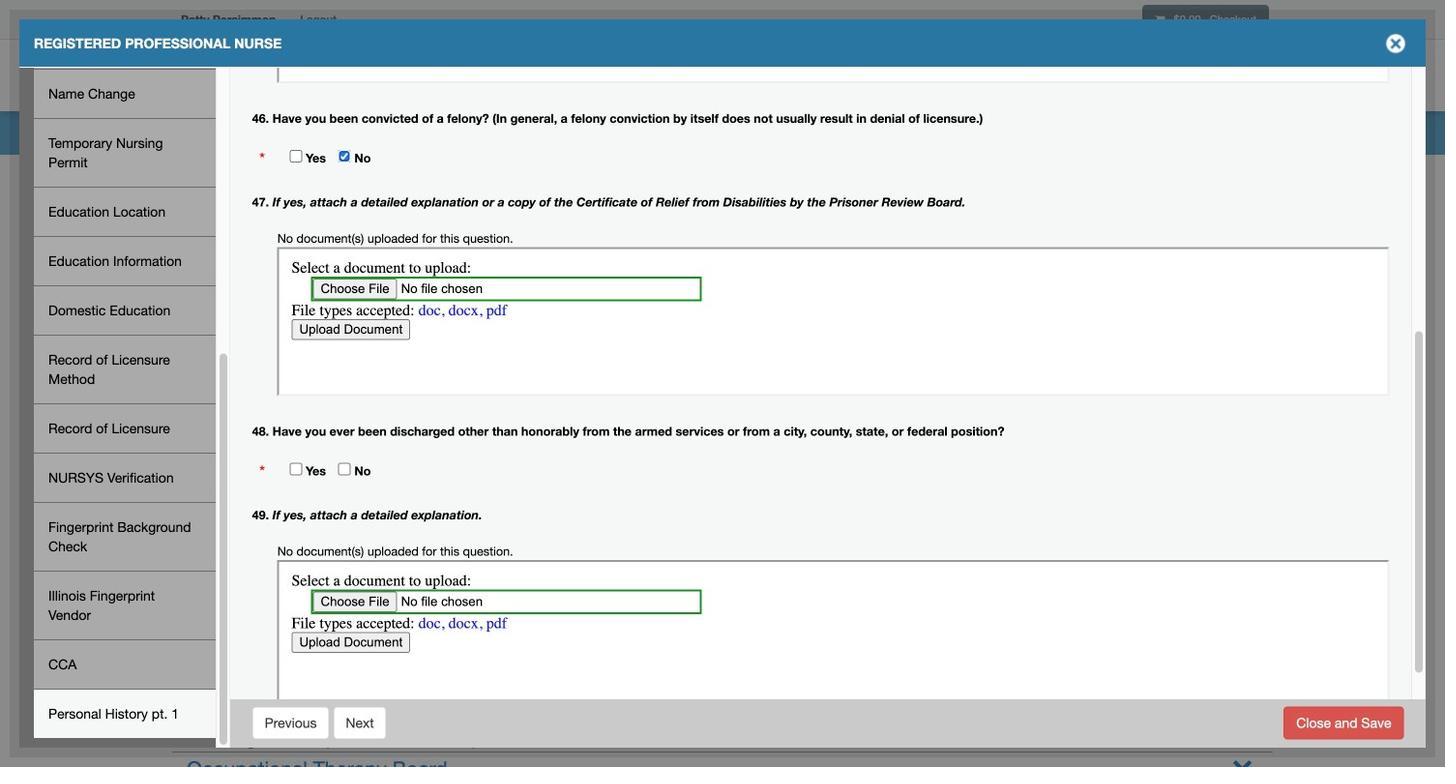 Task type: describe. For each thing, give the bounding box(es) containing it.
illinois department of financial and professional regulation image
[[171, 44, 612, 105]]

chevron up image
[[1232, 248, 1253, 268]]

1 chevron down image from the top
[[1232, 691, 1253, 711]]

2 chevron down image from the top
[[1232, 755, 1253, 767]]



Task type: vqa. For each thing, say whether or not it's contained in the screenshot.
Close Window image
yes



Task type: locate. For each thing, give the bounding box(es) containing it.
None checkbox
[[290, 150, 302, 163], [290, 463, 302, 475], [290, 150, 302, 163], [290, 463, 302, 475]]

chevron down image
[[1232, 691, 1253, 711], [1232, 755, 1253, 767]]

None button
[[252, 707, 329, 740], [333, 707, 387, 740], [1284, 707, 1404, 740], [252, 707, 329, 740], [333, 707, 387, 740], [1284, 707, 1404, 740]]

close window image
[[1380, 28, 1411, 59]]

1 vertical spatial chevron down image
[[1232, 755, 1253, 767]]

None checkbox
[[338, 150, 351, 163], [338, 463, 351, 475], [338, 150, 351, 163], [338, 463, 351, 475]]

0 vertical spatial chevron down image
[[1232, 691, 1253, 711]]

shopping cart image
[[1155, 14, 1165, 25]]



